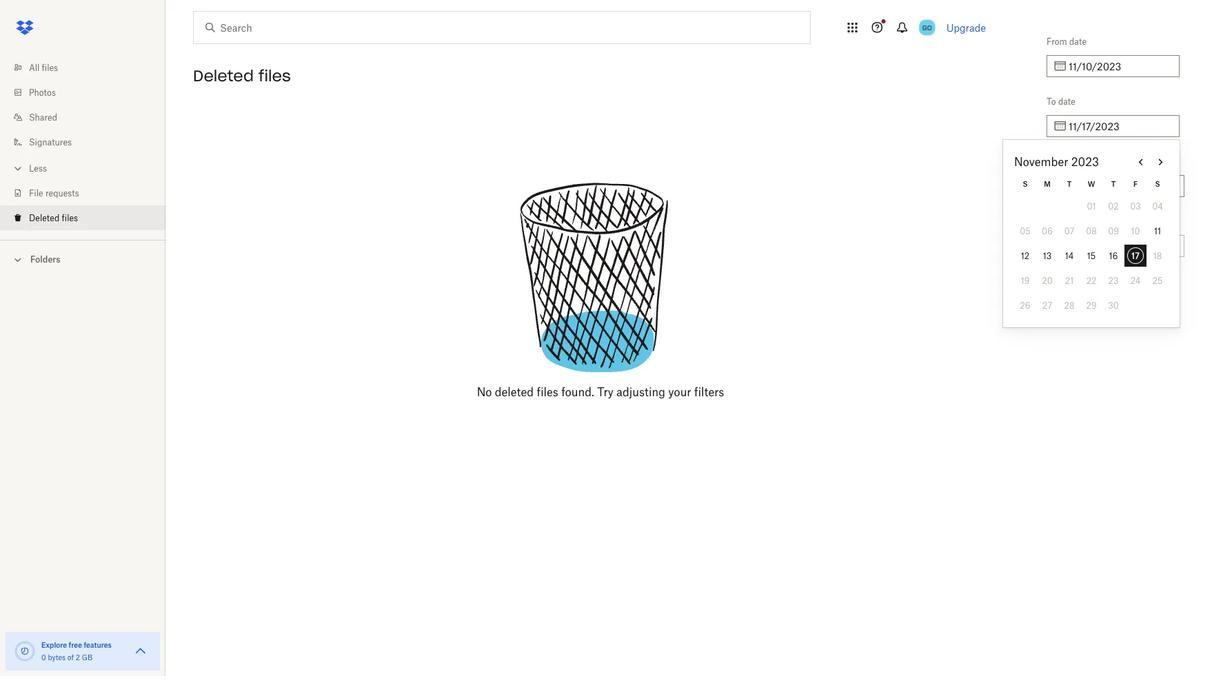 Task type: describe. For each thing, give the bounding box(es) containing it.
date for from date
[[1070, 36, 1087, 47]]

23
[[1109, 276, 1119, 286]]

11
[[1155, 226, 1162, 236]]

1 t from the left
[[1068, 180, 1072, 188]]

shared
[[29, 112, 57, 122]]

features
[[84, 641, 112, 650]]

04
[[1153, 201, 1164, 211]]

To date text field
[[1069, 119, 1172, 134]]

1 horizontal spatial deleted files
[[193, 66, 291, 86]]

13 button
[[1037, 245, 1059, 267]]

explore free features 0 bytes of 2 gb
[[41, 641, 112, 662]]

05 button
[[1015, 220, 1037, 242]]

upgrade link
[[947, 22, 987, 33]]

2 t from the left
[[1112, 180, 1116, 188]]

26
[[1021, 300, 1031, 311]]

15
[[1088, 251, 1096, 261]]

in folder
[[1047, 216, 1080, 227]]

file requests link
[[11, 181, 166, 206]]

all files
[[29, 62, 58, 73]]

no deleted files found. try adjusting your filters
[[477, 386, 725, 399]]

03 button
[[1125, 195, 1147, 217]]

11 button
[[1147, 220, 1169, 242]]

files inside list item
[[62, 213, 78, 223]]

26 button
[[1015, 295, 1037, 317]]

w
[[1088, 180, 1096, 188]]

30 button
[[1103, 295, 1125, 317]]

29
[[1087, 300, 1097, 311]]

07 button
[[1059, 220, 1081, 242]]

22 button
[[1081, 270, 1103, 292]]

adjusting
[[617, 386, 666, 399]]

12 button
[[1015, 245, 1037, 267]]

deleted files link
[[11, 206, 166, 230]]

gb
[[82, 654, 93, 662]]

deleted files inside list item
[[29, 213, 78, 223]]

deleted files list item
[[0, 206, 166, 230]]

folders button
[[0, 249, 166, 269]]

quota usage element
[[14, 641, 36, 663]]

explore
[[41, 641, 67, 650]]

17
[[1132, 251, 1140, 261]]

20 button
[[1037, 270, 1059, 292]]

no
[[477, 386, 492, 399]]

25 button
[[1147, 270, 1169, 292]]

all files link
[[11, 55, 166, 80]]

19 button
[[1015, 270, 1037, 292]]

bytes
[[48, 654, 66, 662]]

From date text field
[[1069, 59, 1172, 74]]

14 button
[[1059, 245, 1081, 267]]

29 button
[[1081, 295, 1103, 317]]

file requests
[[29, 188, 79, 198]]

16
[[1110, 251, 1119, 261]]

17 button
[[1125, 245, 1147, 267]]

2 horizontal spatial deleted
[[1047, 156, 1078, 167]]

november
[[1015, 155, 1069, 169]]

from
[[1047, 36, 1068, 47]]

1 horizontal spatial deleted
[[193, 66, 254, 86]]

less
[[29, 163, 47, 174]]

0
[[41, 654, 46, 662]]

04 button
[[1147, 195, 1169, 217]]

from date
[[1047, 36, 1087, 47]]

03
[[1131, 201, 1142, 211]]

folder
[[1057, 216, 1080, 227]]

15 button
[[1081, 245, 1103, 267]]

02 button
[[1103, 195, 1125, 217]]

28 button
[[1059, 295, 1081, 317]]

filters
[[695, 386, 725, 399]]



Task type: locate. For each thing, give the bounding box(es) containing it.
16 button
[[1103, 245, 1125, 267]]

found.
[[562, 386, 595, 399]]

november 2023
[[1015, 155, 1100, 169]]

in
[[1047, 216, 1055, 227]]

06 button
[[1037, 220, 1059, 242]]

24
[[1131, 276, 1141, 286]]

free
[[69, 641, 82, 650]]

photos link
[[11, 80, 166, 105]]

27 button
[[1037, 295, 1059, 317]]

of
[[67, 654, 74, 662]]

date right to
[[1059, 96, 1076, 107]]

18
[[1154, 251, 1163, 261]]

0 horizontal spatial t
[[1068, 180, 1072, 188]]

20
[[1043, 276, 1053, 286]]

01
[[1088, 201, 1097, 211]]

f
[[1134, 180, 1138, 188]]

list
[[0, 47, 166, 240]]

0 vertical spatial deleted
[[193, 66, 254, 86]]

1 horizontal spatial t
[[1112, 180, 1116, 188]]

25
[[1153, 276, 1163, 286]]

24 button
[[1125, 270, 1147, 292]]

18 button
[[1147, 245, 1169, 267]]

30
[[1109, 300, 1120, 311]]

21
[[1066, 276, 1074, 286]]

t left f
[[1112, 180, 1116, 188]]

upgrade
[[947, 22, 987, 33]]

deleted files
[[193, 66, 291, 86], [29, 213, 78, 223]]

10 button
[[1125, 220, 1147, 242]]

1 vertical spatial deleted
[[1047, 156, 1078, 167]]

10
[[1132, 226, 1141, 236]]

28
[[1065, 300, 1075, 311]]

dropbox image
[[11, 14, 39, 41]]

09 button
[[1103, 220, 1125, 242]]

0 horizontal spatial s
[[1023, 180, 1028, 188]]

2 vertical spatial deleted
[[29, 213, 60, 223]]

date for to date
[[1059, 96, 1076, 107]]

to
[[1047, 96, 1057, 107]]

signatures
[[29, 137, 72, 147]]

t left 'w'
[[1068, 180, 1072, 188]]

02
[[1109, 201, 1119, 211]]

08 button
[[1081, 220, 1103, 242]]

07
[[1065, 226, 1075, 236]]

0 vertical spatial deleted files
[[193, 66, 291, 86]]

1 vertical spatial deleted files
[[29, 213, 78, 223]]

s
[[1023, 180, 1028, 188], [1156, 180, 1161, 188]]

14
[[1066, 251, 1074, 261]]

deleted by
[[1047, 156, 1089, 167]]

all
[[29, 62, 40, 73]]

folders
[[30, 255, 60, 265]]

21 button
[[1059, 270, 1081, 292]]

0 horizontal spatial deleted
[[29, 213, 60, 223]]

05
[[1021, 226, 1031, 236]]

try
[[598, 386, 614, 399]]

file
[[29, 188, 43, 198]]

less image
[[11, 162, 25, 176]]

deleted
[[495, 386, 534, 399]]

1 horizontal spatial s
[[1156, 180, 1161, 188]]

s left m
[[1023, 180, 1028, 188]]

19
[[1021, 276, 1030, 286]]

1 s from the left
[[1023, 180, 1028, 188]]

requests
[[45, 188, 79, 198]]

2 s from the left
[[1156, 180, 1161, 188]]

13
[[1044, 251, 1052, 261]]

date right "from"
[[1070, 36, 1087, 47]]

1 vertical spatial date
[[1059, 96, 1076, 107]]

your
[[669, 386, 692, 399]]

deleted inside list item
[[29, 213, 60, 223]]

files
[[42, 62, 58, 73], [259, 66, 291, 86], [62, 213, 78, 223], [537, 386, 559, 399]]

2
[[76, 654, 80, 662]]

list containing all files
[[0, 47, 166, 240]]

s right f
[[1156, 180, 1161, 188]]

by
[[1080, 156, 1089, 167]]

2023
[[1072, 155, 1100, 169]]

m
[[1045, 180, 1051, 188]]

01 button
[[1081, 195, 1103, 217]]

t
[[1068, 180, 1072, 188], [1112, 180, 1116, 188]]

12
[[1022, 251, 1030, 261]]

23 button
[[1103, 270, 1125, 292]]

photos
[[29, 87, 56, 98]]

09
[[1109, 226, 1120, 236]]

0 vertical spatial date
[[1070, 36, 1087, 47]]

22
[[1087, 276, 1097, 286]]

date
[[1070, 36, 1087, 47], [1059, 96, 1076, 107]]

shared link
[[11, 105, 166, 130]]

signatures link
[[11, 130, 166, 155]]

0 horizontal spatial deleted files
[[29, 213, 78, 223]]

deleted
[[193, 66, 254, 86], [1047, 156, 1078, 167], [29, 213, 60, 223]]

06
[[1042, 226, 1053, 236]]

to date
[[1047, 96, 1076, 107]]



Task type: vqa. For each thing, say whether or not it's contained in the screenshot.
'T'
yes



